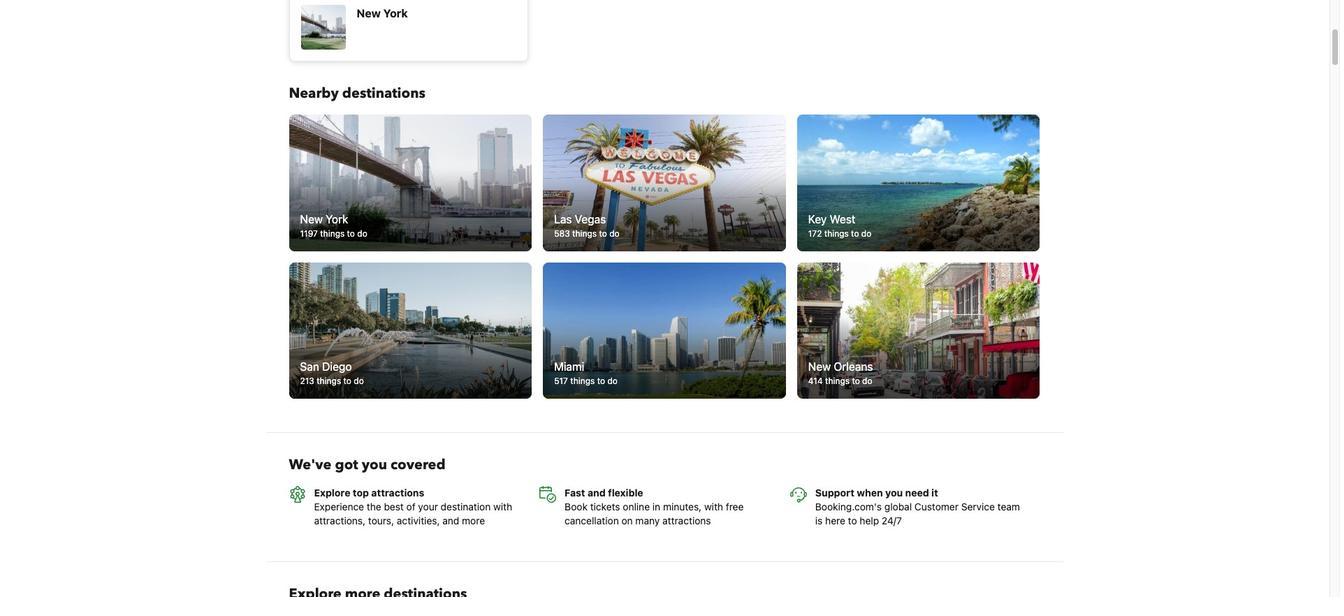 Task type: vqa. For each thing, say whether or not it's contained in the screenshot.
could in "Each Digital Ticket Contains A Unique Code. This Is Usually A Qr Or Numerical Code, But Could Be Something Else And Can Be Found On Your Ticket Or The Pdf Sent To You."
no



Task type: locate. For each thing, give the bounding box(es) containing it.
1 horizontal spatial new
[[357, 7, 381, 20]]

2 vertical spatial new
[[809, 361, 831, 373]]

0 vertical spatial attractions
[[372, 487, 425, 499]]

in
[[653, 501, 661, 513]]

to inside the las vegas 583 things to do
[[599, 228, 607, 239]]

to down orleans in the bottom of the page
[[853, 376, 860, 387]]

york inside new york 1197 things to do
[[326, 213, 348, 226]]

583
[[554, 228, 570, 239]]

1 horizontal spatial with
[[705, 501, 724, 513]]

1 horizontal spatial you
[[886, 487, 903, 499]]

things right 1197
[[320, 228, 345, 239]]

you
[[362, 456, 387, 475], [886, 487, 903, 499]]

things down miami
[[571, 376, 595, 387]]

attractions inside "fast and flexible book tickets online in minutes, with free cancellation on many attractions"
[[663, 515, 711, 527]]

1 vertical spatial attractions
[[663, 515, 711, 527]]

1 vertical spatial new
[[300, 213, 323, 226]]

online
[[623, 501, 650, 513]]

you right got
[[362, 456, 387, 475]]

diego
[[322, 361, 352, 373]]

orleans
[[834, 361, 873, 373]]

things down 'west'
[[825, 228, 849, 239]]

do inside new orleans 414 things to do
[[863, 376, 873, 387]]

things inside new orleans 414 things to do
[[826, 376, 850, 387]]

do for new york
[[357, 228, 368, 239]]

2 horizontal spatial new
[[809, 361, 831, 373]]

do inside new york 1197 things to do
[[357, 228, 368, 239]]

things down vegas
[[573, 228, 597, 239]]

0 horizontal spatial and
[[443, 515, 460, 527]]

miami 517 things to do
[[554, 361, 618, 387]]

nearby destinations
[[289, 84, 426, 103]]

172
[[809, 228, 822, 239]]

new
[[357, 7, 381, 20], [300, 213, 323, 226], [809, 361, 831, 373]]

service
[[962, 501, 995, 513]]

support
[[816, 487, 855, 499]]

need
[[906, 487, 930, 499]]

miami image
[[543, 263, 786, 399]]

you up global
[[886, 487, 903, 499]]

and
[[588, 487, 606, 499], [443, 515, 460, 527]]

with
[[494, 501, 513, 513], [705, 501, 724, 513]]

1 horizontal spatial york
[[384, 7, 408, 20]]

to inside support when you need it booking.com's global customer service team is here to help 24/7
[[849, 515, 858, 527]]

explore
[[314, 487, 351, 499]]

do right 213
[[354, 376, 364, 387]]

your
[[418, 501, 438, 513]]

2 with from the left
[[705, 501, 724, 513]]

and inside "fast and flexible book tickets online in minutes, with free cancellation on many attractions"
[[588, 487, 606, 499]]

things inside new york 1197 things to do
[[320, 228, 345, 239]]

attractions
[[372, 487, 425, 499], [663, 515, 711, 527]]

1 with from the left
[[494, 501, 513, 513]]

booking.com's
[[816, 501, 882, 513]]

cancellation
[[565, 515, 619, 527]]

attractions up best
[[372, 487, 425, 499]]

on
[[622, 515, 633, 527]]

with right destination
[[494, 501, 513, 513]]

to inside miami 517 things to do
[[598, 376, 605, 387]]

it
[[932, 487, 939, 499]]

things inside san diego 213 things to do
[[317, 376, 341, 387]]

vegas
[[575, 213, 606, 226]]

to down diego
[[344, 376, 352, 387]]

to inside key west 172 things to do
[[852, 228, 860, 239]]

1 vertical spatial you
[[886, 487, 903, 499]]

0 horizontal spatial york
[[326, 213, 348, 226]]

things inside key west 172 things to do
[[825, 228, 849, 239]]

do down orleans in the bottom of the page
[[863, 376, 873, 387]]

0 vertical spatial you
[[362, 456, 387, 475]]

do right 517 in the left bottom of the page
[[608, 376, 618, 387]]

new york link
[[289, 0, 529, 62]]

things inside the las vegas 583 things to do
[[573, 228, 597, 239]]

you inside support when you need it booking.com's global customer service team is here to help 24/7
[[886, 487, 903, 499]]

0 horizontal spatial new
[[300, 213, 323, 226]]

do inside san diego 213 things to do
[[354, 376, 364, 387]]

things down diego
[[317, 376, 341, 387]]

top
[[353, 487, 369, 499]]

1 vertical spatial york
[[326, 213, 348, 226]]

things
[[320, 228, 345, 239], [573, 228, 597, 239], [825, 228, 849, 239], [317, 376, 341, 387], [571, 376, 595, 387], [826, 376, 850, 387]]

to down vegas
[[599, 228, 607, 239]]

and inside explore top attractions experience the best of your destination with attractions, tours, activities, and more
[[443, 515, 460, 527]]

we've got you covered
[[289, 456, 446, 475]]

new for new york
[[357, 7, 381, 20]]

to inside san diego 213 things to do
[[344, 376, 352, 387]]

with left free
[[705, 501, 724, 513]]

las vegas image
[[543, 115, 786, 251]]

do right 1197
[[357, 228, 368, 239]]

0 vertical spatial york
[[384, 7, 408, 20]]

to right 517 in the left bottom of the page
[[598, 376, 605, 387]]

0 vertical spatial and
[[588, 487, 606, 499]]

things for new orleans
[[826, 376, 850, 387]]

0 horizontal spatial attractions
[[372, 487, 425, 499]]

the
[[367, 501, 381, 513]]

do inside the las vegas 583 things to do
[[610, 228, 620, 239]]

1 horizontal spatial attractions
[[663, 515, 711, 527]]

when
[[857, 487, 883, 499]]

key west image
[[798, 115, 1041, 251]]

to down booking.com's
[[849, 515, 858, 527]]

of
[[407, 501, 416, 513]]

0 horizontal spatial with
[[494, 501, 513, 513]]

1 horizontal spatial and
[[588, 487, 606, 499]]

with inside "fast and flexible book tickets online in minutes, with free cancellation on many attractions"
[[705, 501, 724, 513]]

best
[[384, 501, 404, 513]]

new york image
[[289, 115, 532, 251]]

do
[[357, 228, 368, 239], [610, 228, 620, 239], [862, 228, 872, 239], [354, 376, 364, 387], [608, 376, 618, 387], [863, 376, 873, 387]]

do right 583
[[610, 228, 620, 239]]

new inside new york 1197 things to do
[[300, 213, 323, 226]]

to down 'west'
[[852, 228, 860, 239]]

new inside new orleans 414 things to do
[[809, 361, 831, 373]]

things down orleans in the bottom of the page
[[826, 376, 850, 387]]

1 vertical spatial and
[[443, 515, 460, 527]]

0 vertical spatial new
[[357, 7, 381, 20]]

to right 1197
[[347, 228, 355, 239]]

and up tickets
[[588, 487, 606, 499]]

york
[[384, 7, 408, 20], [326, 213, 348, 226]]

new york 1197 things to do
[[300, 213, 368, 239]]

new york
[[357, 7, 408, 20]]

explore top attractions experience the best of your destination with attractions, tours, activities, and more
[[314, 487, 513, 527]]

west
[[830, 213, 856, 226]]

to inside new york 1197 things to do
[[347, 228, 355, 239]]

is
[[816, 515, 823, 527]]

to
[[347, 228, 355, 239], [599, 228, 607, 239], [852, 228, 860, 239], [344, 376, 352, 387], [598, 376, 605, 387], [853, 376, 860, 387], [849, 515, 858, 527]]

0 horizontal spatial you
[[362, 456, 387, 475]]

new orleans image
[[798, 263, 1041, 399]]

new for new orleans 414 things to do
[[809, 361, 831, 373]]

and down destination
[[443, 515, 460, 527]]

miami
[[554, 361, 585, 373]]

414
[[809, 376, 823, 387]]

attractions down minutes,
[[663, 515, 711, 527]]

do inside key west 172 things to do
[[862, 228, 872, 239]]

do for san diego
[[354, 376, 364, 387]]

to inside new orleans 414 things to do
[[853, 376, 860, 387]]

things for key west
[[825, 228, 849, 239]]

do right "172" on the right top of page
[[862, 228, 872, 239]]



Task type: describe. For each thing, give the bounding box(es) containing it.
24/7
[[882, 515, 902, 527]]

support when you need it booking.com's global customer service team is here to help 24/7
[[816, 487, 1021, 527]]

destinations
[[342, 84, 426, 103]]

more
[[462, 515, 485, 527]]

things for las vegas
[[573, 228, 597, 239]]

san diego image
[[289, 263, 532, 399]]

to for key west
[[852, 228, 860, 239]]

got
[[335, 456, 358, 475]]

global
[[885, 501, 912, 513]]

activities,
[[397, 515, 440, 527]]

book
[[565, 501, 588, 513]]

do for key west
[[862, 228, 872, 239]]

new orleans 414 things to do
[[809, 361, 873, 387]]

customer
[[915, 501, 959, 513]]

attractions,
[[314, 515, 366, 527]]

fast
[[565, 487, 586, 499]]

free
[[726, 501, 744, 513]]

covered
[[391, 456, 446, 475]]

do for new orleans
[[863, 376, 873, 387]]

flexible
[[608, 487, 644, 499]]

things for new york
[[320, 228, 345, 239]]

do for las vegas
[[610, 228, 620, 239]]

key
[[809, 213, 827, 226]]

minutes,
[[663, 501, 702, 513]]

1197
[[300, 228, 318, 239]]

to for las vegas
[[599, 228, 607, 239]]

things inside miami 517 things to do
[[571, 376, 595, 387]]

do inside miami 517 things to do
[[608, 376, 618, 387]]

attractions inside explore top attractions experience the best of your destination with attractions, tours, activities, and more
[[372, 487, 425, 499]]

tickets
[[591, 501, 621, 513]]

team
[[998, 501, 1021, 513]]

with inside explore top attractions experience the best of your destination with attractions, tours, activities, and more
[[494, 501, 513, 513]]

to for new orleans
[[853, 376, 860, 387]]

here
[[826, 515, 846, 527]]

many
[[636, 515, 660, 527]]

you for got
[[362, 456, 387, 475]]

key west 172 things to do
[[809, 213, 872, 239]]

517
[[554, 376, 568, 387]]

to for san diego
[[344, 376, 352, 387]]

new for new york 1197 things to do
[[300, 213, 323, 226]]

help
[[860, 515, 880, 527]]

213
[[300, 376, 314, 387]]

las vegas 583 things to do
[[554, 213, 620, 239]]

you for when
[[886, 487, 903, 499]]

york for new york
[[384, 7, 408, 20]]

tours,
[[368, 515, 394, 527]]

we've
[[289, 456, 332, 475]]

destination
[[441, 501, 491, 513]]

fast and flexible book tickets online in minutes, with free cancellation on many attractions
[[565, 487, 744, 527]]

san
[[300, 361, 319, 373]]

york for new york 1197 things to do
[[326, 213, 348, 226]]

nearby
[[289, 84, 339, 103]]

things for san diego
[[317, 376, 341, 387]]

las
[[554, 213, 572, 226]]

to for new york
[[347, 228, 355, 239]]

san diego 213 things to do
[[300, 361, 364, 387]]

experience
[[314, 501, 364, 513]]



